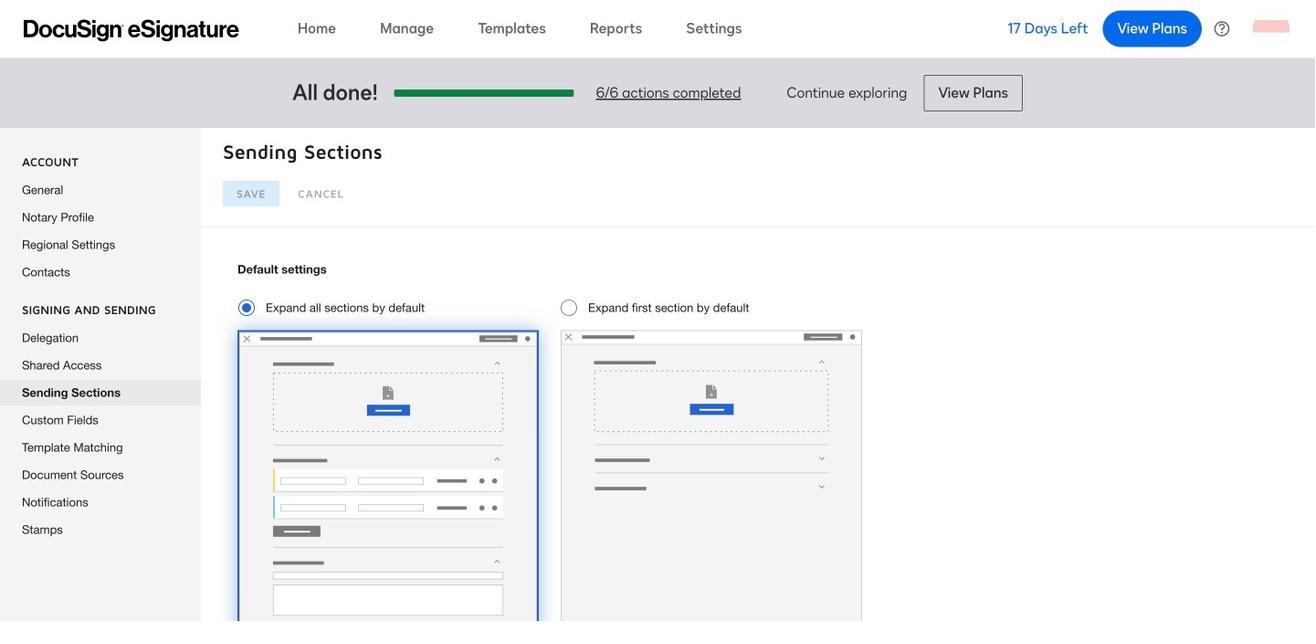 Task type: describe. For each thing, give the bounding box(es) containing it.
expand all image
[[238, 330, 539, 621]]

expand first image
[[561, 330, 863, 621]]

your uploaded profile image image
[[1254, 11, 1290, 47]]

docusign esignature image
[[24, 20, 239, 42]]



Task type: locate. For each thing, give the bounding box(es) containing it.
option group
[[238, 261, 1316, 621]]



Task type: vqa. For each thing, say whether or not it's contained in the screenshot.
Expand first image
yes



